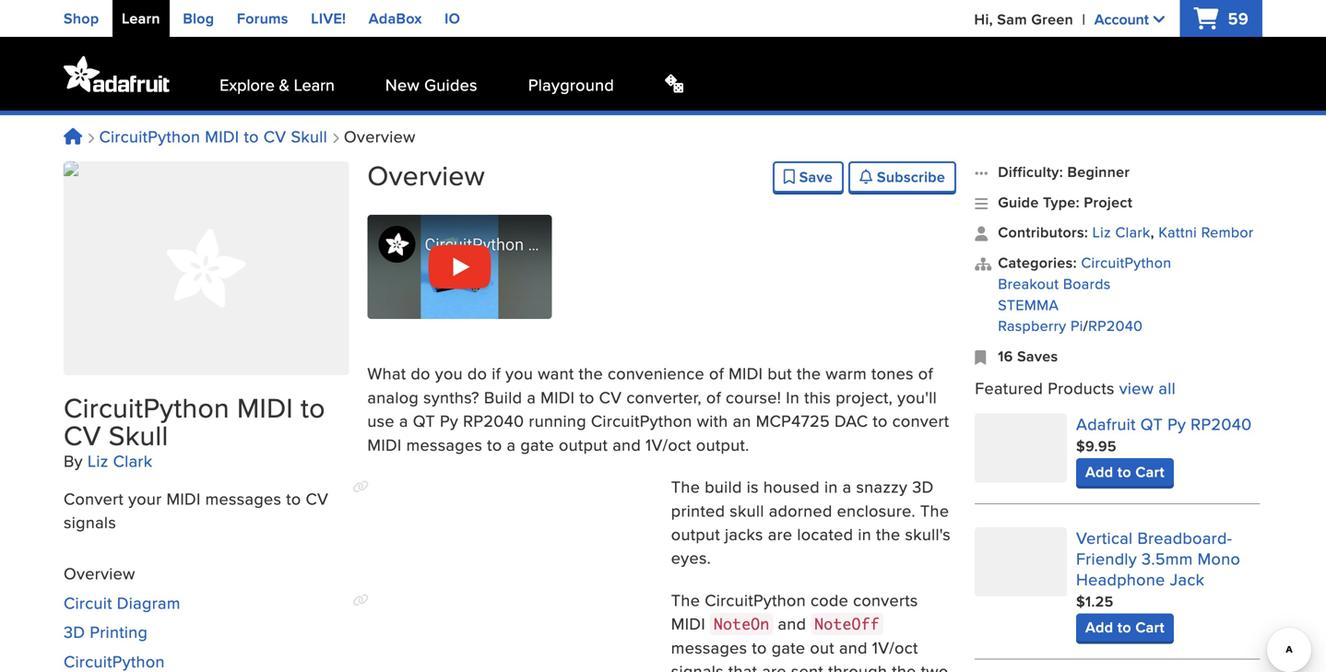 Task type: describe. For each thing, give the bounding box(es) containing it.
analog
[[367, 385, 419, 409]]

raspberry pi link
[[998, 315, 1083, 336]]

explore & learn button
[[220, 73, 335, 96]]

contributors: liz clark , kattni rembor
[[998, 222, 1254, 243]]

raspberry
[[998, 315, 1067, 336]]

new guides
[[385, 73, 478, 96]]

live! link
[[311, 7, 346, 29]]

blog
[[183, 7, 214, 29]]

kattni
[[1159, 222, 1197, 243]]

jacks
[[725, 522, 763, 546]]

build
[[705, 475, 742, 499]]

noteon
[[714, 615, 770, 634]]

3d inside the build is housed in a snazzy 3d printed skull adorned enclosure. the output jacks are located in the skull's eyes.
[[912, 475, 934, 499]]

guide type element
[[975, 191, 1260, 213]]

vertical breadboard-friendly 3.5mm mono headphone jack with audio cable plugged in image
[[975, 528, 1067, 597]]

cart inside adafruit qt py rp2040 $9.95 add to cart
[[1136, 461, 1165, 483]]

save link
[[773, 161, 844, 193]]

playground link
[[528, 73, 614, 96]]

converts
[[853, 588, 918, 612]]

learn inside popup button
[[294, 73, 335, 96]]

convenience
[[608, 362, 705, 385]]

io
[[445, 7, 460, 29]]

saves
[[1017, 345, 1058, 367]]

beginner
[[1068, 161, 1130, 183]]

forums link
[[237, 7, 288, 29]]

enclosure.
[[837, 499, 916, 522]]

page content region for guide type element
[[353, 155, 957, 672]]

1 you from the left
[[435, 362, 463, 385]]

adafruit
[[1076, 412, 1136, 436]]

warm
[[826, 362, 867, 385]]

2 horizontal spatial and
[[839, 636, 868, 659]]

kattni rembor link
[[1159, 222, 1254, 243]]

cv inside what do you do if you want the convenience of midi but the warm tones of analog synths? build a midi to cv converter, of course! in this project, you'll use a qt py rp2040 running circuitpython with an mcp4725 dac to convert midi messages to a gate output and 1v/oct output.
[[599, 385, 622, 409]]

circuit
[[64, 591, 112, 615]]

mono
[[1198, 547, 1241, 570]]

messages for convert your midi messages to cv signals
[[205, 487, 282, 510]]

signals inside convert your midi messages to cv signals
[[64, 510, 116, 534]]

to inside convert your midi messages to cv signals
[[286, 487, 301, 510]]

use
[[367, 409, 395, 433]]

3d printing link
[[64, 620, 148, 644]]

rembor
[[1201, 222, 1254, 243]]

|
[[1082, 8, 1086, 30]]

adafruit logo image
[[64, 55, 169, 92]]

guide pages element
[[64, 553, 349, 672]]

a inside the build is housed in a snazzy 3d printed skull adorned enclosure. the output jacks are located in the skull's eyes.
[[843, 475, 852, 499]]

diagram
[[117, 591, 181, 615]]

guide tagline element
[[64, 487, 349, 534]]

2 do from the left
[[468, 362, 487, 385]]

1v/oct inside what do you do if you want the convenience of midi but the warm tones of analog synths? build a midi to cv converter, of course! in this project, you'll use a qt py rp2040 running circuitpython with an mcp4725 dac to convert midi messages to a gate output and 1v/oct output.
[[646, 433, 692, 456]]

difficulty: beginner
[[998, 161, 1130, 183]]

overview for printing
[[64, 562, 135, 585]]

featured products view all
[[975, 376, 1176, 400]]

$1.25
[[1076, 591, 1114, 612]]

io link
[[445, 7, 460, 29]]

59
[[1224, 6, 1249, 30]]

rp2040 link
[[1088, 315, 1143, 336]]

cv inside convert your midi messages to cv signals
[[306, 487, 329, 510]]

16
[[998, 345, 1013, 367]]

link image for the circuitpython code converts midi
[[353, 594, 369, 607]]

convert
[[892, 409, 950, 433]]

1 do from the left
[[411, 362, 431, 385]]

are inside noteon and noteoff messages to gate out and 1v/oct signals that are sent through the tw
[[762, 659, 787, 672]]

skull
[[730, 499, 764, 522]]

pi
[[1071, 315, 1083, 336]]

sam
[[997, 8, 1027, 30]]

guide type: project
[[998, 191, 1133, 213]]

the up skull's at the bottom of page
[[920, 499, 949, 522]]

guides
[[424, 73, 478, 96]]

midi inside convert your midi messages to cv signals
[[166, 487, 201, 510]]

to inside adafruit qt py rp2040 $9.95 add to cart
[[1118, 461, 1132, 483]]

an
[[733, 409, 751, 433]]

skill level image
[[975, 161, 989, 182]]

&
[[279, 73, 290, 96]]

add to cart link for add
[[1076, 458, 1174, 486]]

page content region for guide metadata element
[[353, 215, 957, 672]]

playground
[[528, 73, 614, 96]]

printed
[[671, 499, 725, 522]]

save
[[795, 166, 833, 188]]

guide type image
[[975, 192, 989, 213]]

green
[[1031, 8, 1074, 30]]

all
[[1159, 376, 1176, 400]]

circuitpython midi to cv skull
[[99, 125, 327, 148]]

liz inside circuitpython midi to cv skull by liz clark
[[87, 449, 109, 473]]

new guides link
[[385, 73, 478, 96]]

subscribe link
[[849, 161, 957, 193]]

3d inside the overview circuit diagram 3d printing
[[64, 620, 85, 644]]

and inside what do you do if you want the convenience of midi but the warm tones of analog synths? build a midi to cv converter, of course! in this project, you'll use a qt py rp2040 running circuitpython with an mcp4725 dac to convert midi messages to a gate output and 1v/oct output.
[[613, 433, 641, 456]]

the build is housed in a snazzy 3d printed skull adorned enclosure. the output jacks are located in the skull's eyes.
[[671, 475, 951, 570]]

messages inside what do you do if you want the convenience of midi but the warm tones of analog synths? build a midi to cv converter, of course! in this project, you'll use a qt py rp2040 running circuitpython with an mcp4725 dac to convert midi messages to a gate output and 1v/oct output.
[[406, 433, 483, 456]]

signals inside noteon and noteoff messages to gate out and 1v/oct signals that are sent through the tw
[[671, 659, 724, 672]]

gate inside noteon and noteoff messages to gate out and 1v/oct signals that are sent through the tw
[[772, 636, 806, 659]]

circuitpython midi to cv skull by liz clark
[[64, 388, 325, 473]]

the circuitpython code converts midi
[[671, 588, 918, 636]]

out
[[810, 636, 835, 659]]

favorites count image
[[975, 346, 989, 367]]

in
[[786, 385, 800, 409]]

circuitpython midi to cv skull link
[[99, 125, 327, 148]]

cv inside breadcrumbs "element"
[[264, 125, 286, 148]]

a right build
[[527, 385, 536, 409]]

gate inside what do you do if you want the convenience of midi but the warm tones of analog synths? build a midi to cv converter, of course! in this project, you'll use a qt py rp2040 running circuitpython with an mcp4725 dac to convert midi messages to a gate output and 1v/oct output.
[[520, 433, 554, 456]]

midi inside circuitpython midi to cv skull by liz clark
[[237, 388, 293, 428]]

friendly
[[1076, 547, 1137, 570]]

py inside what do you do if you want the convenience of midi but the warm tones of analog synths? build a midi to cv converter, of course! in this project, you'll use a qt py rp2040 running circuitpython with an mcp4725 dac to convert midi messages to a gate output and 1v/oct output.
[[440, 409, 458, 433]]

,
[[1151, 222, 1155, 243]]

learn link
[[122, 7, 160, 29]]

the right "want" at the bottom of page
[[579, 362, 603, 385]]

circuitpython link
[[1081, 252, 1172, 273]]

blog link
[[183, 7, 214, 29]]

to inside vertical breadboard- friendly 3.5mm mono headphone jack $1.25 add to cart
[[1118, 617, 1132, 638]]

project
[[1084, 191, 1133, 213]]

circuitpython inside the circuitpython code converts midi
[[705, 588, 806, 612]]

16 saves
[[998, 345, 1058, 367]]

this
[[804, 385, 831, 409]]

59 link
[[1194, 6, 1249, 30]]

adorned
[[769, 499, 833, 522]]

located
[[797, 522, 853, 546]]

rp2040 inside 'categories: circuitpython breakout boards stemma raspberry pi / rp2040'
[[1088, 315, 1143, 336]]

printing
[[90, 620, 148, 644]]

to inside breadcrumbs "element"
[[244, 125, 259, 148]]

breadboard-
[[1138, 526, 1233, 550]]

but
[[768, 362, 792, 385]]

if
[[492, 362, 501, 385]]

to inside circuitpython midi to cv skull by liz clark
[[301, 388, 325, 428]]

synths?
[[423, 385, 479, 409]]

categories:
[[998, 252, 1077, 274]]

cart inside vertical breadboard- friendly 3.5mm mono headphone jack $1.25 add to cart
[[1136, 617, 1165, 638]]

midi inside breadcrumbs "element"
[[205, 125, 239, 148]]

guide
[[998, 191, 1039, 213]]

to inside noteon and noteoff messages to gate out and 1v/oct signals that are sent through the tw
[[752, 636, 767, 659]]

circuitpython inside what do you do if you want the convenience of midi but the warm tones of analog synths? build a midi to cv converter, of course! in this project, you'll use a qt py rp2040 running circuitpython with an mcp4725 dac to convert midi messages to a gate output and 1v/oct output.
[[591, 409, 692, 433]]

rp2040 inside what do you do if you want the convenience of midi but the warm tones of analog synths? build a midi to cv converter, of course! in this project, you'll use a qt py rp2040 running circuitpython with an mcp4725 dac to convert midi messages to a gate output and 1v/oct output.
[[463, 409, 524, 433]]



Task type: vqa. For each thing, say whether or not it's contained in the screenshot.
lifting
no



Task type: locate. For each thing, give the bounding box(es) containing it.
liz clark link inside guide information element
[[87, 449, 152, 473]]

1 vertical spatial messages
[[205, 487, 282, 510]]

featured
[[975, 376, 1043, 400]]

1 horizontal spatial qt
[[1141, 412, 1163, 436]]

2 you from the left
[[506, 362, 533, 385]]

1 horizontal spatial messages
[[406, 433, 483, 456]]

in up adorned
[[825, 475, 838, 499]]

the down the eyes.
[[671, 588, 700, 612]]

overview
[[339, 125, 416, 148], [367, 155, 485, 195], [64, 562, 135, 585]]

add to cart link
[[1076, 458, 1174, 486], [1076, 614, 1174, 642]]

messages up that on the right bottom of the page
[[671, 636, 747, 659]]

skull
[[291, 125, 327, 148], [109, 416, 168, 455]]

1 horizontal spatial liz clark link
[[1093, 222, 1151, 243]]

overview for breadcrumbs "element" at the top
[[339, 125, 416, 148]]

1 vertical spatial gate
[[772, 636, 806, 659]]

skull for circuitpython midi to cv skull
[[291, 125, 327, 148]]

2 page content region from the top
[[353, 215, 957, 672]]

page content region containing what do you do if you want the convenience of midi but the warm tones of analog synths? build a midi to cv converter, of course! in this project, you'll use a qt py rp2040 running circuitpython with an mcp4725 dac to convert midi messages to a gate output and 1v/oct output.
[[353, 215, 957, 672]]

do
[[411, 362, 431, 385], [468, 362, 487, 385]]

0 horizontal spatial skull
[[109, 416, 168, 455]]

liz clark link up your
[[87, 449, 152, 473]]

the for the circuitpython code converts midi
[[671, 588, 700, 612]]

explore & learn
[[220, 73, 335, 96]]

bell o image
[[860, 169, 873, 184]]

0 vertical spatial are
[[768, 522, 793, 546]]

skull up your
[[109, 416, 168, 455]]

0 horizontal spatial learn
[[122, 7, 160, 29]]

1 add from the top
[[1086, 461, 1114, 483]]

1 horizontal spatial chevron right image
[[332, 133, 339, 144]]

snazzy
[[856, 475, 908, 499]]

3d
[[912, 475, 934, 499], [64, 620, 85, 644]]

2 horizontal spatial messages
[[671, 636, 747, 659]]

messages down synths?
[[406, 433, 483, 456]]

add to cart link down "$1.25"
[[1076, 614, 1174, 642]]

with
[[697, 409, 728, 433]]

shop link
[[64, 7, 99, 29]]

build
[[484, 385, 522, 409]]

view
[[1119, 376, 1154, 400]]

what
[[367, 362, 406, 385]]

your
[[128, 487, 162, 510]]

and
[[613, 433, 641, 456], [778, 612, 806, 636], [839, 636, 868, 659]]

want
[[538, 362, 574, 385]]

circuit diagram link
[[64, 591, 181, 615]]

messages down circuitpython midi to cv skull by liz clark on the left bottom
[[205, 487, 282, 510]]

rp2040
[[1088, 315, 1143, 336], [463, 409, 524, 433], [1191, 412, 1252, 436]]

gate down running
[[520, 433, 554, 456]]

circuitpython down contributors: liz clark , kattni rembor
[[1081, 252, 1172, 273]]

0 vertical spatial 1v/oct
[[646, 433, 692, 456]]

project,
[[836, 385, 893, 409]]

qt inside adafruit qt py rp2040 $9.95 add to cart
[[1141, 412, 1163, 436]]

messages for noteon and noteoff messages to gate out and 1v/oct signals that are sent through the tw
[[671, 636, 747, 659]]

categories: circuitpython breakout boards stemma raspberry pi / rp2040
[[998, 252, 1172, 337]]

adabox
[[369, 7, 422, 29]]

a
[[527, 385, 536, 409], [399, 409, 408, 433], [507, 433, 516, 456], [843, 475, 852, 499]]

py down synths?
[[440, 409, 458, 433]]

1 page content region from the top
[[353, 155, 957, 672]]

tones
[[872, 362, 914, 385]]

1 horizontal spatial gate
[[772, 636, 806, 659]]

adafruit qt py rp2040 link
[[1076, 412, 1252, 436]]

1 horizontal spatial rp2040
[[1088, 315, 1143, 336]]

liz down project
[[1093, 222, 1111, 243]]

featured products for guide region
[[975, 376, 1260, 672]]

overview inside the overview circuit diagram 3d printing
[[64, 562, 135, 585]]

do left if
[[468, 362, 487, 385]]

1 horizontal spatial skull
[[291, 125, 327, 148]]

liz clark link
[[1093, 222, 1151, 243], [87, 449, 152, 473]]

categories image
[[975, 252, 989, 337]]

1 vertical spatial overview
[[367, 155, 485, 195]]

0 horizontal spatial 1v/oct
[[646, 433, 692, 456]]

learn home image
[[64, 128, 83, 145]]

1v/oct inside noteon and noteoff messages to gate out and 1v/oct signals that are sent through the tw
[[872, 636, 918, 659]]

subscribe
[[873, 166, 946, 188]]

the inside noteon and noteoff messages to gate out and 1v/oct signals that are sent through the tw
[[892, 659, 916, 672]]

1 horizontal spatial 3d
[[912, 475, 934, 499]]

0 vertical spatial link image
[[353, 481, 369, 493]]

1 vertical spatial skull
[[109, 416, 168, 455]]

1 vertical spatial are
[[762, 659, 787, 672]]

eyes.
[[671, 546, 711, 570]]

0 horizontal spatial do
[[411, 362, 431, 385]]

rp2040 inside adafruit qt py rp2040 $9.95 add to cart
[[1191, 412, 1252, 436]]

link image
[[353, 481, 369, 493], [353, 594, 369, 607]]

qt down view all link
[[1141, 412, 1163, 436]]

circuitpython inside 'categories: circuitpython breakout boards stemma raspberry pi / rp2040'
[[1081, 252, 1172, 273]]

3d down circuit
[[64, 620, 85, 644]]

qt down synths?
[[413, 409, 435, 433]]

1 vertical spatial learn
[[294, 73, 335, 96]]

skull down explore & learn popup button
[[291, 125, 327, 148]]

live!
[[311, 7, 346, 29]]

1 horizontal spatial in
[[858, 522, 872, 546]]

that
[[729, 659, 758, 672]]

a right use
[[399, 409, 408, 433]]

1 cart from the top
[[1136, 461, 1165, 483]]

liz right by
[[87, 449, 109, 473]]

0 vertical spatial add to cart link
[[1076, 458, 1174, 486]]

cart down headphone
[[1136, 617, 1165, 638]]

jack
[[1170, 568, 1205, 591]]

3.5mm
[[1142, 547, 1193, 570]]

1 vertical spatial cart
[[1136, 617, 1165, 638]]

0 horizontal spatial chevron right image
[[87, 133, 95, 144]]

are inside the build is housed in a snazzy 3d printed skull adorned enclosure. the output jacks are located in the skull's eyes.
[[768, 522, 793, 546]]

1 vertical spatial liz
[[87, 449, 109, 473]]

guide information element
[[64, 161, 349, 534]]

overview inside breadcrumbs "element"
[[339, 125, 416, 148]]

circuitpython
[[99, 125, 200, 148], [1081, 252, 1172, 273], [64, 388, 230, 428], [591, 409, 692, 433], [705, 588, 806, 612]]

are
[[768, 522, 793, 546], [762, 659, 787, 672]]

0 horizontal spatial messages
[[205, 487, 282, 510]]

skull inside circuitpython midi to cv skull by liz clark
[[109, 416, 168, 455]]

housed
[[764, 475, 820, 499]]

difficulty:
[[998, 161, 1063, 183]]

1 horizontal spatial learn
[[294, 73, 335, 96]]

products
[[1048, 376, 1115, 400]]

circuitpython down converter,
[[591, 409, 692, 433]]

page content region containing overview
[[353, 155, 957, 672]]

and up sent
[[778, 612, 806, 636]]

adabox link
[[369, 7, 422, 29]]

py down all
[[1168, 412, 1186, 436]]

the for the build is housed in a snazzy 3d printed skull adorned enclosure. the output jacks are located in the skull's eyes.
[[671, 475, 700, 499]]

guide metadata element
[[975, 161, 1260, 367]]

3d right snazzy
[[912, 475, 934, 499]]

chevron right image down explore & learn popup button
[[332, 133, 339, 144]]

sent
[[791, 659, 824, 672]]

the
[[579, 362, 603, 385], [797, 362, 821, 385], [876, 522, 901, 546], [892, 659, 916, 672]]

dac
[[835, 409, 868, 433]]

0 vertical spatial signals
[[64, 510, 116, 534]]

overview link
[[64, 562, 135, 585]]

1 horizontal spatial signals
[[671, 659, 724, 672]]

0 horizontal spatial you
[[435, 362, 463, 385]]

midi
[[205, 125, 239, 148], [729, 362, 763, 385], [541, 385, 575, 409], [237, 388, 293, 428], [367, 433, 402, 456], [166, 487, 201, 510], [671, 612, 706, 636]]

breadcrumbs element
[[64, 125, 416, 148]]

0 vertical spatial gate
[[520, 433, 554, 456]]

1v/oct down converter,
[[646, 433, 692, 456]]

0 vertical spatial learn
[[122, 7, 160, 29]]

view a random guide image
[[665, 74, 684, 92]]

0 vertical spatial skull
[[291, 125, 327, 148]]

1 horizontal spatial and
[[778, 612, 806, 636]]

0 vertical spatial overview
[[339, 125, 416, 148]]

and down converter,
[[613, 433, 641, 456]]

headphone
[[1076, 568, 1165, 591]]

$9.95
[[1076, 435, 1117, 457]]

1 vertical spatial add
[[1086, 617, 1114, 638]]

0 vertical spatial clark
[[1116, 222, 1151, 243]]

liz clark link for by
[[87, 449, 152, 473]]

in
[[825, 475, 838, 499], [858, 522, 872, 546]]

0 horizontal spatial liz clark link
[[87, 449, 152, 473]]

1 vertical spatial add to cart link
[[1076, 614, 1174, 642]]

1 horizontal spatial py
[[1168, 412, 1186, 436]]

learn right &
[[294, 73, 335, 96]]

circuitpython down adafruit logo
[[99, 125, 200, 148]]

1 horizontal spatial liz
[[1093, 222, 1111, 243]]

gate up sent
[[772, 636, 806, 659]]

what do you do if you want the convenience of midi but the warm tones of analog synths? build a midi to cv converter, of course! in this project, you'll use a qt py rp2040 running circuitpython with an mcp4725 dac to convert midi messages to a gate output and 1v/oct output.
[[367, 362, 950, 456]]

1 horizontal spatial do
[[468, 362, 487, 385]]

clark up circuitpython link
[[1116, 222, 1151, 243]]

a left snazzy
[[843, 475, 852, 499]]

overview down new
[[339, 125, 416, 148]]

chevron right image right learn home image
[[87, 133, 95, 144]]

noteoff
[[815, 615, 880, 634]]

py inside adafruit qt py rp2040 $9.95 add to cart
[[1168, 412, 1186, 436]]

a down build
[[507, 433, 516, 456]]

guide contributors element
[[975, 222, 1260, 243]]

vertical
[[1076, 526, 1133, 550]]

0 horizontal spatial rp2040
[[463, 409, 524, 433]]

0 horizontal spatial in
[[825, 475, 838, 499]]

add inside adafruit qt py rp2040 $9.95 add to cart
[[1086, 461, 1114, 483]]

midi inside the circuitpython code converts midi
[[671, 612, 706, 636]]

breakout
[[998, 273, 1059, 294]]

overview up circuit
[[64, 562, 135, 585]]

0 vertical spatial liz
[[1093, 222, 1111, 243]]

2 cart from the top
[[1136, 617, 1165, 638]]

0 vertical spatial add
[[1086, 461, 1114, 483]]

1 vertical spatial link image
[[353, 594, 369, 607]]

output inside the build is housed in a snazzy 3d printed skull adorned enclosure. the output jacks are located in the skull's eyes.
[[671, 522, 720, 546]]

you up synths?
[[435, 362, 463, 385]]

/
[[1083, 315, 1088, 337]]

you right if
[[506, 362, 533, 385]]

1 horizontal spatial 1v/oct
[[872, 636, 918, 659]]

circuitpython inside breadcrumbs "element"
[[99, 125, 200, 148]]

1 vertical spatial 1v/oct
[[872, 636, 918, 659]]

1 horizontal spatial you
[[506, 362, 533, 385]]

circuitpython up by
[[64, 388, 230, 428]]

0 vertical spatial 3d
[[912, 475, 934, 499]]

chevron right image
[[87, 133, 95, 144], [332, 133, 339, 144]]

1 link image from the top
[[353, 481, 369, 493]]

the up 'printed'
[[671, 475, 700, 499]]

clark inside circuitpython midi to cv skull by liz clark
[[113, 449, 152, 473]]

0 horizontal spatial liz
[[87, 449, 109, 473]]

the up this
[[797, 362, 821, 385]]

0 horizontal spatial signals
[[64, 510, 116, 534]]

the right through
[[892, 659, 916, 672]]

the inside the build is housed in a snazzy 3d printed skull adorned enclosure. the output jacks are located in the skull's eyes.
[[876, 522, 901, 546]]

to
[[244, 125, 259, 148], [580, 385, 595, 409], [301, 388, 325, 428], [873, 409, 888, 433], [487, 433, 502, 456], [1118, 461, 1132, 483], [286, 487, 301, 510], [1118, 617, 1132, 638], [752, 636, 767, 659]]

liz clark link for contributors:
[[1093, 222, 1151, 243]]

link image for the build is housed in a snazzy 3d printed skull adorned enclosure. the output jacks are located in the skull's eyes.
[[353, 481, 369, 493]]

skill level element
[[975, 161, 1260, 183]]

0 vertical spatial cart
[[1136, 461, 1165, 483]]

add down "$1.25"
[[1086, 617, 1114, 638]]

1 vertical spatial 3d
[[64, 620, 85, 644]]

liz inside contributors: liz clark , kattni rembor
[[1093, 222, 1111, 243]]

liz clark link down guide type element
[[1093, 222, 1151, 243]]

add to cart link for headphone
[[1076, 614, 1174, 642]]

add to cart link down '$9.95'
[[1076, 458, 1174, 486]]

0 horizontal spatial gate
[[520, 433, 554, 456]]

0 horizontal spatial qt
[[413, 409, 435, 433]]

output.
[[696, 433, 750, 456]]

1 add to cart link from the top
[[1076, 458, 1174, 486]]

qt
[[413, 409, 435, 433], [1141, 412, 1163, 436]]

0 vertical spatial output
[[559, 433, 608, 456]]

1 vertical spatial signals
[[671, 659, 724, 672]]

messages inside convert your midi messages to cv signals
[[205, 487, 282, 510]]

0 horizontal spatial py
[[440, 409, 458, 433]]

circuitpython up noteon
[[705, 588, 806, 612]]

2 link image from the top
[[353, 594, 369, 607]]

clark up your
[[113, 449, 152, 473]]

add inside vertical breadboard- friendly 3.5mm mono headphone jack $1.25 add to cart
[[1086, 617, 1114, 638]]

1 vertical spatial liz clark link
[[87, 449, 152, 473]]

signals left that on the right bottom of the page
[[671, 659, 724, 672]]

skull inside breadcrumbs "element"
[[291, 125, 327, 148]]

output inside what do you do if you want the convenience of midi but the warm tones of analog synths? build a midi to cv converter, of course! in this project, you'll use a qt py rp2040 running circuitpython with an mcp4725 dac to convert midi messages to a gate output and 1v/oct output.
[[559, 433, 608, 456]]

forums
[[237, 7, 288, 29]]

and up through
[[839, 636, 868, 659]]

0 horizontal spatial and
[[613, 433, 641, 456]]

1 vertical spatial in
[[858, 522, 872, 546]]

guide favorites count element
[[975, 345, 1260, 367]]

0 vertical spatial messages
[[406, 433, 483, 456]]

signals down convert
[[64, 510, 116, 534]]

0 vertical spatial in
[[825, 475, 838, 499]]

messages inside noteon and noteoff messages to gate out and 1v/oct signals that are sent through the tw
[[671, 636, 747, 659]]

learn left blog
[[122, 7, 160, 29]]

0 horizontal spatial output
[[559, 433, 608, 456]]

2 add to cart link from the top
[[1076, 614, 1174, 642]]

1v/oct up through
[[872, 636, 918, 659]]

cart down adafruit qt py rp2040 link
[[1136, 461, 1165, 483]]

clark inside contributors: liz clark , kattni rembor
[[1116, 222, 1151, 243]]

account
[[1095, 8, 1149, 30]]

do right the what
[[411, 362, 431, 385]]

type:
[[1043, 191, 1080, 213]]

cv inside circuitpython midi to cv skull by liz clark
[[64, 416, 101, 455]]

page content region
[[353, 155, 957, 672], [353, 215, 957, 672]]

guide categories element
[[975, 252, 1260, 337]]

skull for circuitpython midi to cv skull by liz clark
[[109, 416, 168, 455]]

the down the enclosure.
[[876, 522, 901, 546]]

messages
[[406, 433, 483, 456], [205, 487, 282, 510], [671, 636, 747, 659]]

clark
[[1116, 222, 1151, 243], [113, 449, 152, 473]]

are right that on the right bottom of the page
[[762, 659, 787, 672]]

output down 'printed'
[[671, 522, 720, 546]]

by
[[64, 449, 83, 473]]

qt inside what do you do if you want the convenience of midi but the warm tones of analog synths? build a midi to cv converter, of course! in this project, you'll use a qt py rp2040 running circuitpython with an mcp4725 dac to convert midi messages to a gate output and 1v/oct output.
[[413, 409, 435, 433]]

1 chevron right image from the left
[[87, 133, 95, 144]]

the inside the circuitpython code converts midi
[[671, 588, 700, 612]]

are down adorned
[[768, 522, 793, 546]]

skull's
[[905, 522, 951, 546]]

0 horizontal spatial clark
[[113, 449, 152, 473]]

in down the enclosure.
[[858, 522, 872, 546]]

1 horizontal spatial output
[[671, 522, 720, 546]]

1 vertical spatial clark
[[113, 449, 152, 473]]

py
[[440, 409, 458, 433], [1168, 412, 1186, 436]]

hi,
[[974, 8, 993, 30]]

2 horizontal spatial rp2040
[[1191, 412, 1252, 436]]

2 chevron right image from the left
[[332, 133, 339, 144]]

shop
[[64, 7, 99, 29]]

circuitpython inside circuitpython midi to cv skull by liz clark
[[64, 388, 230, 428]]

0 vertical spatial liz clark link
[[1093, 222, 1151, 243]]

overview circuit diagram 3d printing
[[64, 562, 181, 644]]

hi, sam green | account
[[974, 8, 1149, 30]]

you'll
[[898, 385, 937, 409]]

overview down new guides link
[[367, 155, 485, 195]]

1 horizontal spatial clark
[[1116, 222, 1151, 243]]

stemma
[[998, 294, 1059, 315]]

1 vertical spatial output
[[671, 522, 720, 546]]

adafruit qt py rp2040 $9.95 add to cart
[[1076, 412, 1252, 483]]

2 vertical spatial overview
[[64, 562, 135, 585]]

2 vertical spatial messages
[[671, 636, 747, 659]]

2 add from the top
[[1086, 617, 1114, 638]]

bookmark o image
[[784, 169, 795, 184]]

output
[[559, 433, 608, 456], [671, 522, 720, 546]]

add down '$9.95'
[[1086, 461, 1114, 483]]

output down running
[[559, 433, 608, 456]]

0 horizontal spatial 3d
[[64, 620, 85, 644]]

contributors image
[[975, 222, 989, 243]]



